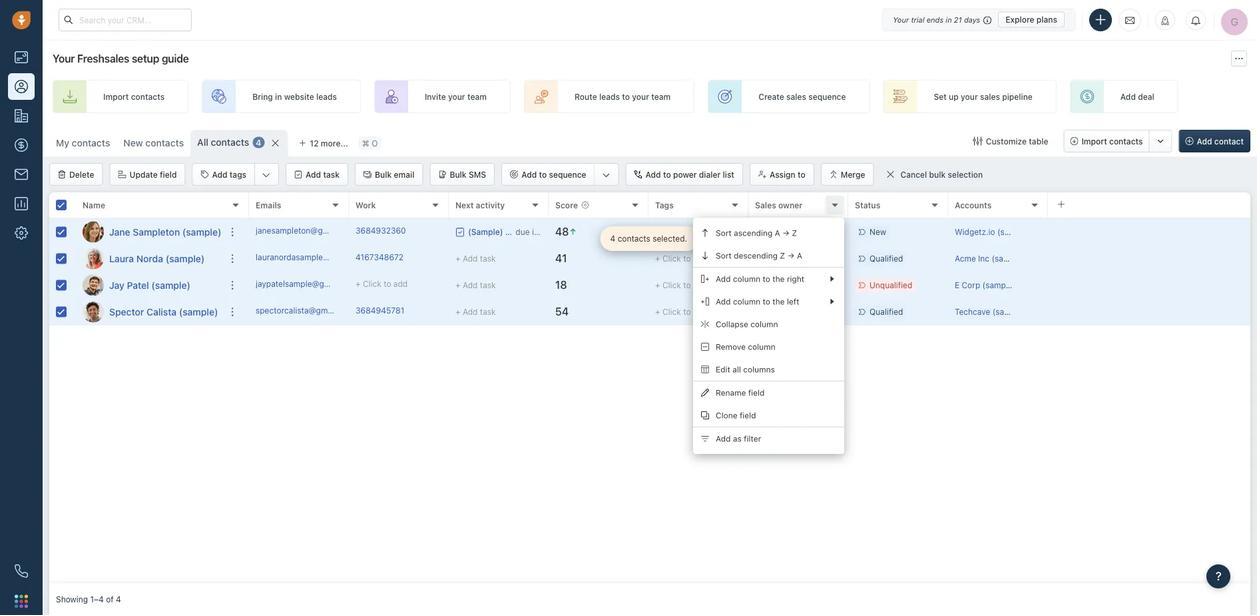 Task type: locate. For each thing, give the bounding box(es) containing it.
container_wx8msf4aqz5i3rn1 image down next
[[456, 228, 465, 237]]

spectorcalista@gmail.com 3684945781
[[256, 306, 405, 315]]

1 vertical spatial + add task
[[456, 281, 496, 290]]

guide
[[162, 52, 189, 65]]

contacts down setup
[[131, 92, 165, 101]]

gary orlando up left
[[771, 281, 821, 290]]

+ add task
[[456, 254, 496, 263], [456, 281, 496, 290], [456, 307, 496, 317]]

add for add task
[[306, 170, 321, 179]]

press space to deselect this row. row up add column to the right
[[249, 246, 1251, 272]]

a inside menu item
[[775, 228, 781, 238]]

import contacts for import contacts link
[[103, 92, 165, 101]]

1 vertical spatial sequence
[[549, 170, 587, 179]]

z down sort ascending a → z menu item
[[780, 251, 786, 260]]

4 right all contacts link
[[256, 138, 261, 147]]

1 horizontal spatial sequence
[[809, 92, 846, 101]]

0 vertical spatial the
[[773, 274, 785, 284]]

import contacts inside the import contacts 'button'
[[1082, 137, 1144, 146]]

2 bulk from the left
[[450, 170, 467, 179]]

3 + add task from the top
[[456, 307, 496, 317]]

3 cell from the top
[[1049, 272, 1251, 298]]

0 horizontal spatial team
[[468, 92, 487, 101]]

o
[[372, 139, 378, 148]]

0 vertical spatial 4
[[256, 138, 261, 147]]

sampleton
[[133, 227, 180, 237]]

2 orlando from the top
[[792, 254, 821, 263]]

sequence inside create sales sequence link
[[809, 92, 846, 101]]

press space to deselect this row. row containing spector calista (sample)
[[49, 299, 249, 326]]

1 vertical spatial in
[[275, 92, 282, 101]]

bulk
[[375, 170, 392, 179], [450, 170, 467, 179]]

sort left ascending
[[716, 228, 732, 238]]

press space to deselect this row. row containing laura norda (sample)
[[49, 246, 249, 272]]

bulk left the email
[[375, 170, 392, 179]]

leads right route
[[600, 92, 620, 101]]

1 orlando from the top
[[792, 227, 821, 237]]

(sample) down "jane sampleton (sample)" link
[[166, 253, 205, 264]]

days
[[965, 15, 981, 24]]

0 vertical spatial in
[[946, 15, 952, 24]]

task for 18
[[480, 281, 496, 290]]

sort inside menu item
[[716, 251, 732, 260]]

54
[[556, 306, 569, 318]]

container_wx8msf4aqz5i3rn1 image up add column to the right
[[759, 254, 768, 263]]

activity
[[476, 200, 505, 210]]

your left "trial"
[[893, 15, 909, 24]]

0 vertical spatial + add task
[[456, 254, 496, 263]]

your for your trial ends in 21 days
[[893, 15, 909, 24]]

click for 54
[[663, 307, 681, 317]]

0 horizontal spatial z
[[780, 251, 786, 260]]

j image
[[83, 222, 104, 243]]

add for add column to the right
[[716, 274, 731, 284]]

new up update
[[123, 138, 143, 149]]

j image
[[83, 275, 104, 296]]

container_wx8msf4aqz5i3rn1 image
[[974, 137, 983, 146], [886, 170, 896, 179], [759, 228, 768, 237], [759, 281, 768, 290]]

0 vertical spatial sort
[[716, 228, 732, 238]]

container_wx8msf4aqz5i3rn1 image left customize on the top right
[[974, 137, 983, 146]]

gary orlando for 54
[[771, 307, 821, 317]]

1 horizontal spatial your
[[632, 92, 650, 101]]

1 horizontal spatial import
[[1082, 137, 1108, 146]]

all
[[733, 365, 741, 374]]

column up collapse column
[[733, 297, 761, 306]]

spectorcalista@gmail.com
[[256, 306, 355, 315]]

customize table button
[[965, 130, 1058, 153]]

2 cell from the top
[[1049, 246, 1251, 272]]

my contacts
[[56, 138, 110, 149]]

orlando up right
[[792, 254, 821, 263]]

import contacts inside import contacts link
[[103, 92, 165, 101]]

column for add column to the right
[[733, 274, 761, 284]]

1 horizontal spatial a
[[797, 251, 803, 260]]

(sample) right sampleton
[[182, 227, 221, 237]]

gary orlando down the owner
[[771, 227, 821, 237]]

assign
[[770, 170, 796, 179]]

0 horizontal spatial your
[[53, 52, 75, 65]]

0 horizontal spatial bulk
[[375, 170, 392, 179]]

0 horizontal spatial new
[[123, 138, 143, 149]]

janesampleton@gmail.com 3684932360
[[256, 226, 406, 235]]

bulk for bulk sms
[[450, 170, 467, 179]]

qualified for 41
[[870, 254, 904, 263]]

2 horizontal spatial 4
[[611, 234, 616, 243]]

contacts right all
[[211, 137, 249, 148]]

emails
[[256, 200, 281, 210]]

press space to deselect this row. row up remove column
[[249, 299, 1251, 326]]

2 gary from the top
[[771, 254, 789, 263]]

field right clone
[[740, 411, 756, 420]]

route
[[575, 92, 597, 101]]

angle down image
[[603, 169, 611, 182]]

spectorcalista@gmail.com link
[[256, 305, 355, 319]]

a up right
[[797, 251, 803, 260]]

+ click to add for 54
[[656, 307, 708, 317]]

cell
[[1049, 219, 1251, 245], [1049, 246, 1251, 272], [1049, 272, 1251, 298], [1049, 299, 1251, 325]]

3 + click to add from the top
[[656, 281, 708, 290]]

menu containing sort ascending a → z
[[694, 218, 845, 454]]

2 vertical spatial field
[[740, 411, 756, 420]]

0 vertical spatial import contacts
[[103, 92, 165, 101]]

→ for z
[[783, 228, 790, 238]]

press space to deselect this row. row containing 41
[[249, 246, 1251, 272]]

gary up right
[[771, 254, 789, 263]]

2 qualified from the top
[[870, 307, 904, 317]]

press space to deselect this row. row up descending
[[249, 219, 1251, 246]]

import contacts down setup
[[103, 92, 165, 101]]

in right bring
[[275, 92, 282, 101]]

3 gary from the top
[[771, 281, 789, 290]]

2 + add task from the top
[[456, 281, 496, 290]]

sort left descending
[[716, 251, 732, 260]]

⌘
[[362, 139, 370, 148]]

container_wx8msf4aqz5i3rn1 image
[[456, 228, 465, 237], [759, 254, 768, 263], [759, 307, 768, 317]]

a right ascending
[[775, 228, 781, 238]]

0 vertical spatial sequence
[[809, 92, 846, 101]]

import contacts group
[[1064, 130, 1173, 153]]

your right invite
[[448, 92, 465, 101]]

0 horizontal spatial your
[[448, 92, 465, 101]]

1 vertical spatial field
[[749, 388, 765, 398]]

l image
[[83, 248, 104, 269]]

2 row group from the left
[[249, 219, 1251, 326]]

sequence inside add to sequence button
[[549, 170, 587, 179]]

unqualified
[[870, 281, 913, 290]]

(sample) for acme inc (sample)
[[992, 254, 1025, 263]]

container_wx8msf4aqz5i3rn1 image up sort descending z → a
[[759, 228, 768, 237]]

0 vertical spatial your
[[893, 15, 909, 24]]

1 vertical spatial qualified
[[870, 307, 904, 317]]

import inside 'button'
[[1082, 137, 1108, 146]]

3 gary orlando from the top
[[771, 281, 821, 290]]

route leads to your team
[[575, 92, 671, 101]]

collapse column menu item
[[694, 313, 845, 336]]

→ for a
[[788, 251, 795, 260]]

1 horizontal spatial in
[[946, 15, 952, 24]]

clone field menu item
[[694, 404, 845, 427]]

a
[[775, 228, 781, 238], [797, 251, 803, 260]]

→ inside menu item
[[783, 228, 790, 238]]

add inside button
[[646, 170, 661, 179]]

0 horizontal spatial import contacts
[[103, 92, 165, 101]]

0 vertical spatial →
[[783, 228, 790, 238]]

menu
[[694, 218, 845, 454]]

+ add task for 41
[[456, 254, 496, 263]]

add tags group
[[192, 163, 279, 186]]

sequence right the create
[[809, 92, 846, 101]]

qualified up unqualified
[[870, 254, 904, 263]]

to inside group
[[539, 170, 547, 179]]

1 row group from the left
[[49, 219, 249, 326]]

qualified for 54
[[870, 307, 904, 317]]

add for add deal
[[1121, 92, 1136, 101]]

2 vertical spatial + add task
[[456, 307, 496, 317]]

ends
[[927, 15, 944, 24]]

orlando up left
[[792, 281, 821, 290]]

0 horizontal spatial leads
[[316, 92, 337, 101]]

bulk sms button
[[430, 163, 495, 186]]

2 gary orlando from the top
[[771, 254, 821, 263]]

update
[[130, 170, 158, 179]]

+ click to add for 41
[[656, 254, 708, 263]]

0 vertical spatial a
[[775, 228, 781, 238]]

your right route
[[632, 92, 650, 101]]

contacts down add deal "link"
[[1110, 137, 1144, 146]]

0 vertical spatial qualified
[[870, 254, 904, 263]]

cell for 18
[[1049, 272, 1251, 298]]

leads right website
[[316, 92, 337, 101]]

field inside menu item
[[749, 388, 765, 398]]

column up remove column menu item
[[751, 320, 778, 329]]

→ inside menu item
[[788, 251, 795, 260]]

techcave (sample)
[[955, 307, 1026, 317]]

press space to deselect this row. row
[[49, 219, 249, 246], [249, 219, 1251, 246], [49, 246, 249, 272], [249, 246, 1251, 272], [49, 272, 249, 299], [249, 272, 1251, 299], [49, 299, 249, 326], [249, 299, 1251, 326]]

add to sequence
[[522, 170, 587, 179]]

1 vertical spatial import
[[1082, 137, 1108, 146]]

gary orlando up right
[[771, 254, 821, 263]]

1 horizontal spatial leads
[[600, 92, 620, 101]]

field inside button
[[160, 170, 177, 179]]

import for import contacts link
[[103, 92, 129, 101]]

press space to deselect this row. row down 'jay patel (sample)' link
[[49, 299, 249, 326]]

add inside 'button'
[[306, 170, 321, 179]]

trial
[[912, 15, 925, 24]]

your left freshsales
[[53, 52, 75, 65]]

up
[[949, 92, 959, 101]]

gary up left
[[771, 281, 789, 290]]

1 vertical spatial container_wx8msf4aqz5i3rn1 image
[[759, 254, 768, 263]]

bulk email
[[375, 170, 415, 179]]

3 orlando from the top
[[792, 281, 821, 290]]

bulk left sms in the top of the page
[[450, 170, 467, 179]]

invite your team
[[425, 92, 487, 101]]

rename field menu item
[[694, 382, 845, 404]]

add for add tags
[[212, 170, 228, 179]]

sales right the create
[[787, 92, 807, 101]]

4167348672
[[356, 253, 404, 262]]

e corp (sample) link
[[955, 281, 1016, 290]]

click for 41
[[663, 254, 681, 263]]

0 horizontal spatial in
[[275, 92, 282, 101]]

2 sort from the top
[[716, 251, 732, 260]]

add inside "link"
[[1121, 92, 1136, 101]]

in
[[946, 15, 952, 24], [275, 92, 282, 101]]

sort
[[716, 228, 732, 238], [716, 251, 732, 260]]

add for add as filter
[[716, 434, 731, 444]]

1 vertical spatial sort
[[716, 251, 732, 260]]

the for left
[[773, 297, 785, 306]]

0 horizontal spatial import
[[103, 92, 129, 101]]

1 bulk from the left
[[375, 170, 392, 179]]

grid containing 48
[[49, 191, 1251, 584]]

⌘ o
[[362, 139, 378, 148]]

acme inc (sample) link
[[955, 254, 1025, 263]]

sequence for add to sequence
[[549, 170, 587, 179]]

1 horizontal spatial z
[[792, 228, 798, 238]]

1 vertical spatial z
[[780, 251, 786, 260]]

1 horizontal spatial 4
[[256, 138, 261, 147]]

import down add deal "link"
[[1082, 137, 1108, 146]]

jane
[[109, 227, 130, 237]]

1 the from the top
[[773, 274, 785, 284]]

add inside group
[[212, 170, 228, 179]]

1 + add task from the top
[[456, 254, 496, 263]]

field right update
[[160, 170, 177, 179]]

2 leads from the left
[[600, 92, 620, 101]]

4 inside grid
[[611, 234, 616, 243]]

0 horizontal spatial 4
[[116, 595, 121, 604]]

add inside group
[[522, 170, 537, 179]]

sort for sort descending z → a
[[716, 251, 732, 260]]

delete button
[[49, 163, 103, 186]]

1 qualified from the top
[[870, 254, 904, 263]]

press space to deselect this row. row up the "norda"
[[49, 219, 249, 246]]

gary for 54
[[771, 307, 789, 317]]

1 horizontal spatial new
[[870, 227, 887, 237]]

s image
[[83, 301, 104, 323]]

4 + click to add from the top
[[656, 307, 708, 317]]

add for 41
[[693, 254, 708, 263]]

the left left
[[773, 297, 785, 306]]

create sales sequence link
[[708, 80, 870, 113]]

1 your from the left
[[448, 92, 465, 101]]

2 your from the left
[[632, 92, 650, 101]]

z inside menu item
[[792, 228, 798, 238]]

new contacts button
[[117, 130, 191, 157], [123, 138, 184, 149]]

container_wx8msf4aqz5i3rn1 image for 41
[[759, 254, 768, 263]]

gary
[[771, 227, 789, 237], [771, 254, 789, 263], [771, 281, 789, 290], [771, 307, 789, 317]]

2 + click to add from the top
[[656, 254, 708, 263]]

sales
[[755, 200, 777, 210]]

container_wx8msf4aqz5i3rn1 image up the "add column to the left"
[[759, 281, 768, 290]]

field for rename field
[[749, 388, 765, 398]]

qualified down unqualified
[[870, 307, 904, 317]]

name column header
[[76, 193, 249, 219]]

all
[[197, 137, 208, 148]]

(sample) right corp
[[983, 281, 1016, 290]]

1 horizontal spatial your
[[893, 15, 909, 24]]

new inside row group
[[870, 227, 887, 237]]

4 orlando from the top
[[792, 307, 821, 317]]

(sample) right inc
[[992, 254, 1025, 263]]

showing 1–4 of 4
[[56, 595, 121, 604]]

4 gary from the top
[[771, 307, 789, 317]]

field
[[160, 170, 177, 179], [749, 388, 765, 398], [740, 411, 756, 420]]

email image
[[1126, 15, 1135, 26]]

(sample) for laura norda (sample)
[[166, 253, 205, 264]]

in left 21
[[946, 15, 952, 24]]

→ down the owner
[[783, 228, 790, 238]]

gary up sort descending z → a menu item
[[771, 227, 789, 237]]

gary orlando down left
[[771, 307, 821, 317]]

selection
[[948, 170, 983, 179]]

the left right
[[773, 274, 785, 284]]

click for 18
[[663, 281, 681, 290]]

2 horizontal spatial your
[[961, 92, 978, 101]]

press space to deselect this row. row containing jay patel (sample)
[[49, 272, 249, 299]]

task for 54
[[480, 307, 496, 317]]

0 vertical spatial z
[[792, 228, 798, 238]]

1 vertical spatial a
[[797, 251, 803, 260]]

1 horizontal spatial bulk
[[450, 170, 467, 179]]

field inside 'menu item'
[[740, 411, 756, 420]]

orlando for 18
[[792, 281, 821, 290]]

score
[[556, 200, 578, 210]]

1 horizontal spatial import contacts
[[1082, 137, 1144, 146]]

gary down left
[[771, 307, 789, 317]]

sales left pipeline
[[981, 92, 1001, 101]]

orlando down the owner
[[792, 227, 821, 237]]

1 vertical spatial import contacts
[[1082, 137, 1144, 146]]

4 gary orlando from the top
[[771, 307, 821, 317]]

column down descending
[[733, 274, 761, 284]]

press space to deselect this row. row down the "norda"
[[49, 272, 249, 299]]

1 vertical spatial →
[[788, 251, 795, 260]]

freshsales
[[77, 52, 129, 65]]

jaypatelsample@gmail.com + click to add
[[256, 279, 408, 289]]

0 horizontal spatial sales
[[787, 92, 807, 101]]

explore
[[1006, 15, 1035, 24]]

1 horizontal spatial sales
[[981, 92, 1001, 101]]

descending
[[734, 251, 778, 260]]

next activity
[[456, 200, 505, 210]]

add inside menu item
[[716, 434, 731, 444]]

edit all columns
[[716, 365, 775, 374]]

press space to deselect this row. row up jay patel (sample)
[[49, 246, 249, 272]]

4 right of
[[116, 595, 121, 604]]

new down status
[[870, 227, 887, 237]]

import contacts for the import contacts 'button'
[[1082, 137, 1144, 146]]

your
[[448, 92, 465, 101], [632, 92, 650, 101], [961, 92, 978, 101]]

import contacts down add deal "link"
[[1082, 137, 1144, 146]]

1 leads from the left
[[316, 92, 337, 101]]

3684945781
[[356, 306, 405, 315]]

12
[[310, 139, 319, 148]]

sort ascending a → z
[[716, 228, 798, 238]]

create sales sequence
[[759, 92, 846, 101]]

click
[[663, 227, 681, 237], [663, 254, 681, 263], [363, 279, 382, 289], [663, 281, 681, 290], [663, 307, 681, 317]]

1 horizontal spatial team
[[652, 92, 671, 101]]

orlando down left
[[792, 307, 821, 317]]

→
[[783, 228, 790, 238], [788, 251, 795, 260]]

0 vertical spatial field
[[160, 170, 177, 179]]

cancel
[[901, 170, 927, 179]]

1 vertical spatial 4
[[611, 234, 616, 243]]

0 vertical spatial import
[[103, 92, 129, 101]]

12 more...
[[310, 139, 348, 148]]

jaypatelsample@gmail.com
[[256, 279, 358, 289]]

container_wx8msf4aqz5i3rn1 image for 54
[[759, 307, 768, 317]]

phone element
[[8, 558, 35, 585]]

1 vertical spatial your
[[53, 52, 75, 65]]

2 vertical spatial container_wx8msf4aqz5i3rn1 image
[[759, 307, 768, 317]]

import down the your freshsales setup guide
[[103, 92, 129, 101]]

container_wx8msf4aqz5i3rn1 image down the "add column to the left"
[[759, 307, 768, 317]]

phone image
[[15, 565, 28, 578]]

4167348672 link
[[356, 252, 404, 266]]

sort inside menu item
[[716, 228, 732, 238]]

sales
[[787, 92, 807, 101], [981, 92, 1001, 101]]

contacts right my
[[72, 138, 110, 149]]

→ up right
[[788, 251, 795, 260]]

column up the columns
[[748, 342, 776, 352]]

row group
[[49, 219, 249, 326], [249, 219, 1251, 326]]

0 horizontal spatial sequence
[[549, 170, 587, 179]]

(sample) right calista
[[179, 306, 218, 317]]

janesampleton@gmail.com
[[256, 226, 357, 235]]

edit all columns menu item
[[694, 358, 845, 381]]

0 vertical spatial new
[[123, 138, 143, 149]]

2 sales from the left
[[981, 92, 1001, 101]]

(sample) up 'spector calista (sample)'
[[151, 280, 191, 291]]

field down the columns
[[749, 388, 765, 398]]

press space to deselect this row. row down descending
[[249, 272, 1251, 299]]

your right up
[[961, 92, 978, 101]]

add as filter
[[716, 434, 762, 444]]

grid
[[49, 191, 1251, 584]]

sms
[[469, 170, 486, 179]]

list
[[723, 170, 735, 179]]

12 more... button
[[291, 134, 356, 153]]

0 horizontal spatial a
[[775, 228, 781, 238]]

add for add to power dialer list
[[646, 170, 661, 179]]

4 cell from the top
[[1049, 299, 1251, 325]]

remove column
[[716, 342, 776, 352]]

add deal link
[[1070, 80, 1179, 113]]

orlando for 41
[[792, 254, 821, 263]]

all contacts link
[[197, 136, 249, 149]]

add for 54
[[693, 307, 708, 317]]

column for remove column
[[748, 342, 776, 352]]

sequence up "score"
[[549, 170, 587, 179]]

z down the owner
[[792, 228, 798, 238]]

2 the from the top
[[773, 297, 785, 306]]

1 vertical spatial new
[[870, 227, 887, 237]]

leads
[[316, 92, 337, 101], [600, 92, 620, 101]]

set up your sales pipeline
[[934, 92, 1033, 101]]

1 vertical spatial the
[[773, 297, 785, 306]]

sort descending z → a menu item
[[694, 244, 845, 267]]

column for add column to the left
[[733, 297, 761, 306]]

3 your from the left
[[961, 92, 978, 101]]

1 sort from the top
[[716, 228, 732, 238]]

right
[[787, 274, 805, 284]]

row group containing 48
[[249, 219, 1251, 326]]

clone
[[716, 411, 738, 420]]

4 right 48
[[611, 234, 616, 243]]



Task type: vqa. For each thing, say whether or not it's contained in the screenshot.
task associated with 54
yes



Task type: describe. For each thing, give the bounding box(es) containing it.
add column to the left
[[716, 297, 800, 306]]

janesampleton@gmail.com link
[[256, 225, 357, 239]]

your freshsales setup guide
[[53, 52, 189, 65]]

add to power dialer list
[[646, 170, 735, 179]]

email
[[394, 170, 415, 179]]

Search your CRM... text field
[[59, 9, 192, 31]]

(sample) up acme inc (sample) link
[[998, 227, 1031, 237]]

patel
[[127, 280, 149, 291]]

gary orlando for 41
[[771, 254, 821, 263]]

(sample) down e corp (sample) link
[[993, 307, 1026, 317]]

18
[[556, 279, 567, 292]]

press space to deselect this row. row containing 18
[[249, 272, 1251, 299]]

update field
[[130, 170, 177, 179]]

field for update field
[[160, 170, 177, 179]]

2 team from the left
[[652, 92, 671, 101]]

sales owner
[[755, 200, 803, 210]]

techcave (sample) link
[[955, 307, 1026, 317]]

remove column menu item
[[694, 336, 845, 358]]

row group containing jane sampleton (sample)
[[49, 219, 249, 326]]

press space to deselect this row. row containing jane sampleton (sample)
[[49, 219, 249, 246]]

add tags
[[212, 170, 247, 179]]

+ add task for 18
[[456, 281, 496, 290]]

widgetz.io
[[955, 227, 996, 237]]

selected.
[[653, 234, 688, 243]]

sort for sort ascending a → z
[[716, 228, 732, 238]]

add to sequence button
[[502, 164, 595, 185]]

invite your team link
[[374, 80, 511, 113]]

press space to deselect this row. row containing 48
[[249, 219, 1251, 246]]

spector calista (sample) link
[[109, 305, 218, 319]]

sequence for create sales sequence
[[809, 92, 846, 101]]

your for your freshsales setup guide
[[53, 52, 75, 65]]

1 sales from the left
[[787, 92, 807, 101]]

(sample) for e corp (sample)
[[983, 281, 1016, 290]]

tags
[[656, 200, 674, 210]]

acme inc (sample)
[[955, 254, 1025, 263]]

rename field
[[716, 388, 765, 398]]

add tags button
[[193, 164, 255, 185]]

bulk sms
[[450, 170, 486, 179]]

z inside menu item
[[780, 251, 786, 260]]

corp
[[962, 281, 981, 290]]

add for add to sequence
[[522, 170, 537, 179]]

1 gary orlando from the top
[[771, 227, 821, 237]]

container_wx8msf4aqz5i3rn1 image inside customize table button
[[974, 137, 983, 146]]

leads inside route leads to your team link
[[600, 92, 620, 101]]

rename
[[716, 388, 746, 398]]

contacts left selected.
[[618, 234, 651, 243]]

41
[[556, 252, 567, 265]]

task inside 'button'
[[323, 170, 340, 179]]

gary orlando for 18
[[771, 281, 821, 290]]

lauranordasample@gmail.com link
[[256, 252, 369, 266]]

add for add contact
[[1198, 137, 1213, 146]]

calista
[[147, 306, 177, 317]]

norda
[[136, 253, 163, 264]]

add as filter menu item
[[694, 428, 845, 450]]

(sample) for spector calista (sample)
[[179, 306, 218, 317]]

4 inside the all contacts 4
[[256, 138, 261, 147]]

widgetz.io (sample)
[[955, 227, 1031, 237]]

collapse
[[716, 320, 749, 329]]

import contacts button
[[1064, 130, 1150, 153]]

the for right
[[773, 274, 785, 284]]

add task button
[[286, 163, 348, 186]]

inc
[[979, 254, 990, 263]]

bring
[[253, 92, 273, 101]]

new for new contacts
[[123, 138, 143, 149]]

lauranordasample@gmail.com
[[256, 253, 369, 262]]

field for clone field
[[740, 411, 756, 420]]

pipeline
[[1003, 92, 1033, 101]]

orlando for 54
[[792, 307, 821, 317]]

add to power dialer list button
[[626, 163, 743, 186]]

table
[[1029, 137, 1049, 146]]

sort ascending a → z menu item
[[694, 222, 845, 244]]

add task
[[306, 170, 340, 179]]

owner
[[779, 200, 803, 210]]

cell for 54
[[1049, 299, 1251, 325]]

column for collapse column
[[751, 320, 778, 329]]

laura
[[109, 253, 134, 264]]

new contacts
[[123, 138, 184, 149]]

clone field
[[716, 411, 756, 420]]

plans
[[1037, 15, 1058, 24]]

to inside button
[[663, 170, 671, 179]]

1 + click to add from the top
[[656, 227, 708, 237]]

container_wx8msf4aqz5i3rn1 image left cancel
[[886, 170, 896, 179]]

customize table
[[986, 137, 1049, 146]]

name
[[83, 200, 105, 210]]

bulk for bulk email
[[375, 170, 392, 179]]

set
[[934, 92, 947, 101]]

invite
[[425, 92, 446, 101]]

jay
[[109, 280, 125, 291]]

status
[[855, 200, 881, 210]]

freshworks switcher image
[[15, 595, 28, 608]]

0 vertical spatial container_wx8msf4aqz5i3rn1 image
[[456, 228, 465, 237]]

leads inside bring in website leads link
[[316, 92, 337, 101]]

new for new
[[870, 227, 887, 237]]

set up your sales pipeline link
[[884, 80, 1057, 113]]

task for 41
[[480, 254, 496, 263]]

(sample) for jay patel (sample)
[[151, 280, 191, 291]]

setup
[[132, 52, 159, 65]]

(sample) for jane sampleton (sample)
[[182, 227, 221, 237]]

deal
[[1139, 92, 1155, 101]]

showing
[[56, 595, 88, 604]]

add for add column to the left
[[716, 297, 731, 306]]

1 gary from the top
[[771, 227, 789, 237]]

power
[[673, 170, 697, 179]]

cell for 41
[[1049, 246, 1251, 272]]

add for 18
[[693, 281, 708, 290]]

merge
[[841, 170, 866, 179]]

gary for 41
[[771, 254, 789, 263]]

your trial ends in 21 days
[[893, 15, 981, 24]]

contacts inside 'button'
[[1110, 137, 1144, 146]]

contacts up update field
[[146, 138, 184, 149]]

name row
[[49, 193, 249, 219]]

next
[[456, 200, 474, 210]]

edit
[[716, 365, 731, 374]]

gary for 18
[[771, 281, 789, 290]]

a inside menu item
[[797, 251, 803, 260]]

1 team from the left
[[468, 92, 487, 101]]

angle down image
[[263, 169, 271, 182]]

my
[[56, 138, 69, 149]]

1 cell from the top
[[1049, 219, 1251, 245]]

2 vertical spatial 4
[[116, 595, 121, 604]]

add contact
[[1198, 137, 1244, 146]]

ascending
[[734, 228, 773, 238]]

+ click to add for 18
[[656, 281, 708, 290]]

work
[[356, 200, 376, 210]]

press space to deselect this row. row containing 54
[[249, 299, 1251, 326]]

add to sequence group
[[502, 163, 619, 186]]

merge button
[[821, 163, 874, 186]]

jane sampleton (sample) link
[[109, 226, 221, 239]]

widgetz.io (sample) link
[[955, 227, 1031, 237]]

+ add task for 54
[[456, 307, 496, 317]]

3684932360 link
[[356, 225, 406, 239]]

import for the import contacts 'button'
[[1082, 137, 1108, 146]]

update field button
[[110, 163, 185, 186]]

spector
[[109, 306, 144, 317]]



